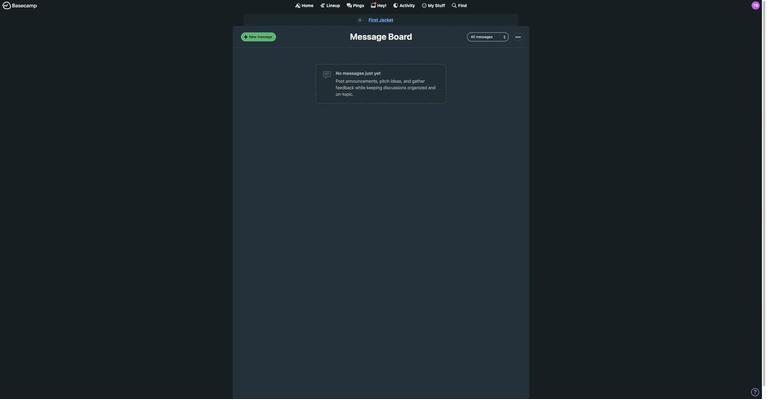 Task type: locate. For each thing, give the bounding box(es) containing it.
ideas,
[[391, 79, 402, 84]]

new message
[[249, 35, 272, 39]]

1 horizontal spatial and
[[428, 85, 436, 90]]

topic.
[[343, 92, 354, 97]]

gather
[[412, 79, 425, 84]]

message
[[257, 35, 272, 39]]

my stuff
[[428, 3, 445, 8]]

main element
[[0, 0, 762, 11]]

find
[[458, 3, 467, 8]]

find button
[[452, 3, 467, 8]]

post
[[336, 79, 345, 84]]

activity link
[[393, 3, 415, 8]]

and right ideas,
[[404, 79, 411, 84]]

pings
[[353, 3, 364, 8]]

post announcements, pitch ideas, and gather feedback while keeping discussions organized and on-topic.
[[336, 79, 436, 97]]

announcements,
[[346, 79, 379, 84]]

just
[[365, 71, 373, 76]]

tyler black image
[[752, 1, 760, 10]]

jacket
[[379, 17, 393, 22]]

1 vertical spatial and
[[428, 85, 436, 90]]

feedback
[[336, 85, 354, 90]]

pings button
[[347, 3, 364, 8]]

0 horizontal spatial and
[[404, 79, 411, 84]]

message board
[[350, 31, 412, 42]]

and right "organized" in the top of the page
[[428, 85, 436, 90]]

0 vertical spatial and
[[404, 79, 411, 84]]

on-
[[336, 92, 343, 97]]

first
[[369, 17, 378, 22]]

new
[[249, 35, 257, 39]]

and
[[404, 79, 411, 84], [428, 85, 436, 90]]

stuff
[[435, 3, 445, 8]]



Task type: vqa. For each thing, say whether or not it's contained in the screenshot.
the My Stuff
yes



Task type: describe. For each thing, give the bounding box(es) containing it.
activity
[[400, 3, 415, 8]]

no
[[336, 71, 342, 76]]

discussions
[[383, 85, 406, 90]]

my stuff button
[[422, 3, 445, 8]]

no messages just yet
[[336, 71, 381, 76]]

home link
[[295, 3, 313, 8]]

hey!
[[377, 3, 387, 8]]

pitch
[[380, 79, 390, 84]]

home
[[302, 3, 313, 8]]

new message link
[[241, 33, 276, 41]]

keeping
[[367, 85, 382, 90]]

my
[[428, 3, 434, 8]]

switch accounts image
[[2, 1, 37, 10]]

yet
[[374, 71, 381, 76]]

messages
[[343, 71, 364, 76]]

hey! button
[[371, 2, 387, 8]]

board
[[388, 31, 412, 42]]

organized
[[408, 85, 427, 90]]

message
[[350, 31, 386, 42]]

lineup
[[327, 3, 340, 8]]

first jacket
[[369, 17, 393, 22]]

lineup link
[[320, 3, 340, 8]]

while
[[355, 85, 365, 90]]

first jacket link
[[369, 17, 393, 22]]



